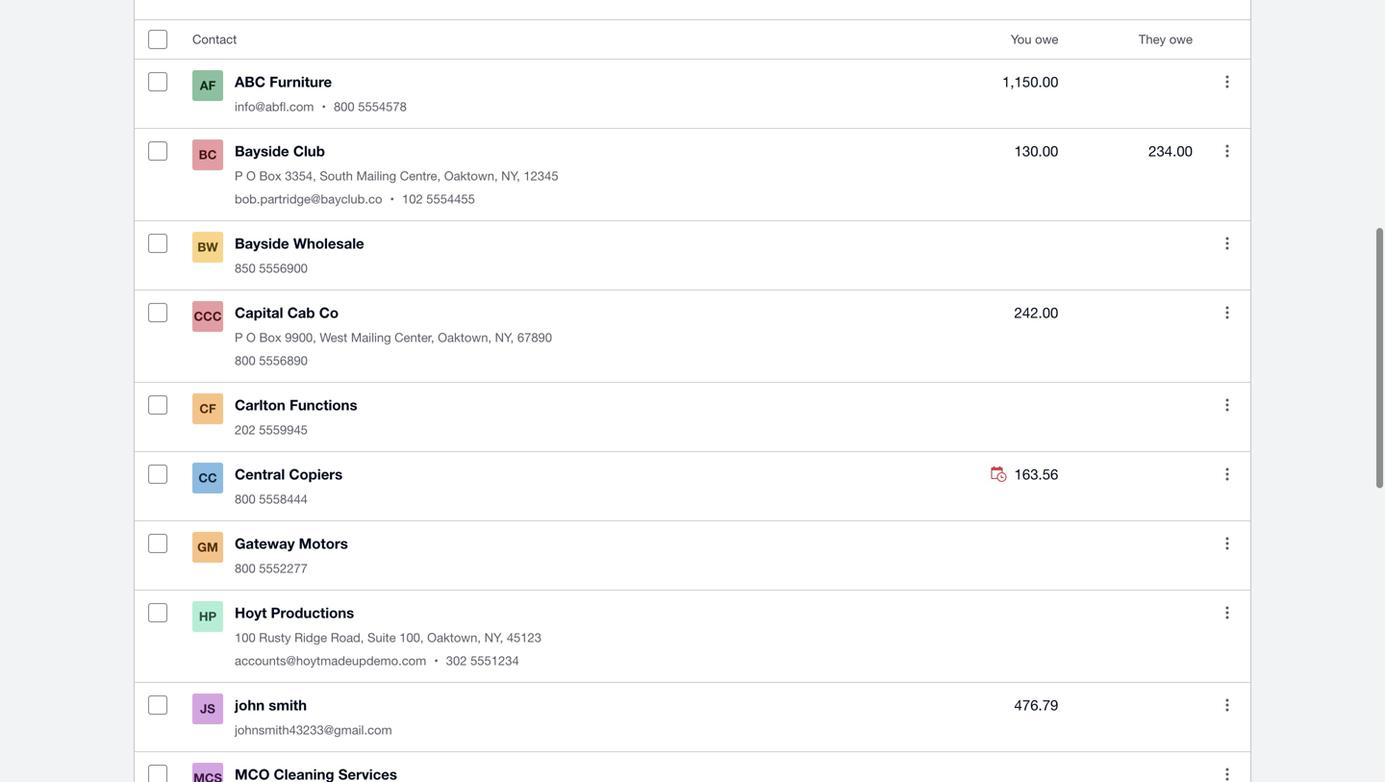Task type: describe. For each thing, give the bounding box(es) containing it.
130.00
[[1014, 143, 1058, 159]]

hoyt productions 100 rusty ridge road, suite 100, oaktown, ny, 45123 accounts@hoytmadeupdemo.com • 302 5551234
[[235, 604, 542, 668]]

info@abfl.com
[[235, 99, 314, 114]]

mailing inside capital cab co p o box 9900, west mailing center, oaktown, ny, 67890 800 5556890
[[351, 330, 391, 345]]

67890
[[517, 330, 552, 345]]

mailing inside bayside club p o box 3354, south mailing centre, oaktown, ny, 12345 bob.partridge@bayclub.co • 102 5554455
[[356, 169, 396, 183]]

box inside capital cab co p o box 9900, west mailing center, oaktown, ny, 67890 800 5556890
[[259, 330, 281, 345]]

gateway
[[235, 535, 295, 552]]

johnsmith43233@gmail.com
[[235, 723, 392, 738]]

hoyt
[[235, 604, 267, 622]]

js
[[200, 701, 215, 716]]

800 inside central copiers 800 5558444
[[235, 492, 256, 507]]

gateway motors 800 5552277
[[235, 535, 348, 576]]

100,
[[399, 630, 424, 645]]

163.56
[[1014, 466, 1058, 483]]

owe for you owe
[[1035, 32, 1058, 47]]

south
[[320, 169, 353, 183]]

you
[[1011, 32, 1032, 47]]

ny, inside bayside club p o box 3354, south mailing centre, oaktown, ny, 12345 bob.partridge@bayclub.co • 102 5554455
[[501, 169, 520, 183]]

45123
[[507, 630, 542, 645]]

co
[[319, 304, 339, 321]]

functions
[[289, 397, 357, 414]]

302
[[446, 653, 467, 668]]

box inside bayside club p o box 3354, south mailing centre, oaktown, ny, 12345 bob.partridge@bayclub.co • 102 5554455
[[259, 169, 281, 183]]

road,
[[331, 630, 364, 645]]

ny, inside "hoyt productions 100 rusty ridge road, suite 100, oaktown, ny, 45123 accounts@hoytmadeupdemo.com • 302 5551234"
[[484, 630, 503, 645]]

hp
[[199, 609, 217, 624]]

owe for they owe
[[1169, 32, 1193, 47]]

more row options image for carlton functions
[[1208, 386, 1247, 424]]

cc
[[198, 471, 217, 485]]

they
[[1139, 32, 1166, 47]]

more row options image for club
[[1208, 132, 1247, 170]]

west
[[320, 330, 348, 345]]

5551234
[[470, 653, 519, 668]]

9900,
[[285, 330, 316, 345]]

central
[[235, 466, 285, 483]]

centre,
[[400, 169, 441, 183]]

carlton functions 202 5559945
[[235, 397, 357, 437]]

af
[[200, 78, 216, 93]]

motors
[[299, 535, 348, 552]]

5552277
[[259, 561, 308, 576]]

wholesale
[[293, 235, 364, 252]]

bc
[[199, 147, 217, 162]]

1,150.00 link
[[1002, 70, 1058, 94]]

suite
[[367, 630, 396, 645]]

202
[[235, 422, 256, 437]]

bayside club p o box 3354, south mailing centre, oaktown, ny, 12345 bob.partridge@bayclub.co • 102 5554455
[[235, 143, 558, 207]]

476.79
[[1014, 697, 1058, 713]]

gm
[[197, 540, 218, 555]]

12345
[[524, 169, 558, 183]]

5554455
[[426, 192, 475, 207]]

800 inside capital cab co p o box 9900, west mailing center, oaktown, ny, 67890 800 5556890
[[235, 353, 256, 368]]

• inside abc furniture info@abfl.com • 800 5554578
[[322, 99, 326, 114]]

john smith johnsmith43233@gmail.com
[[235, 697, 392, 738]]

furniture
[[269, 73, 332, 91]]

cf
[[199, 401, 216, 416]]



Task type: locate. For each thing, give the bounding box(es) containing it.
owe right you
[[1035, 32, 1058, 47]]

oaktown, up 302 at the bottom left of the page
[[427, 630, 481, 645]]

bayside wholesale 850 5556900
[[235, 235, 364, 276]]

central copiers 800 5558444
[[235, 466, 343, 507]]

•
[[322, 99, 326, 114], [390, 192, 394, 207], [434, 653, 438, 668]]

ccc
[[194, 309, 222, 324]]

1 vertical spatial box
[[259, 330, 281, 345]]

800 inside gateway motors 800 5552277
[[235, 561, 256, 576]]

ny, left '12345' on the left top of the page
[[501, 169, 520, 183]]

mailing
[[356, 169, 396, 183], [351, 330, 391, 345]]

more row options image
[[1208, 224, 1247, 263], [1208, 294, 1247, 332], [1208, 386, 1247, 424], [1208, 455, 1247, 494], [1208, 686, 1247, 725]]

copiers
[[289, 466, 343, 483]]

0 vertical spatial o
[[246, 169, 256, 183]]

capital
[[235, 304, 283, 321]]

ny, up 5551234
[[484, 630, 503, 645]]

1 vertical spatial o
[[246, 330, 256, 345]]

more row options image for furniture
[[1208, 63, 1247, 101]]

smith
[[269, 697, 307, 714]]

2 p from the top
[[235, 330, 243, 345]]

2 o from the top
[[246, 330, 256, 345]]

1 p from the top
[[235, 169, 243, 183]]

box
[[259, 169, 281, 183], [259, 330, 281, 345]]

o inside capital cab co p o box 9900, west mailing center, oaktown, ny, 67890 800 5556890
[[246, 330, 256, 345]]

0 vertical spatial box
[[259, 169, 281, 183]]

5556890
[[259, 353, 308, 368]]

3 more row options image from the top
[[1208, 386, 1247, 424]]

center,
[[395, 330, 434, 345]]

0 vertical spatial oaktown,
[[444, 169, 498, 183]]

ridge
[[294, 630, 327, 645]]

800 down central
[[235, 492, 256, 507]]

234.00 link
[[1149, 140, 1193, 163]]

more row options image
[[1208, 63, 1247, 101], [1208, 132, 1247, 170], [1208, 524, 1247, 563], [1208, 594, 1247, 632], [1208, 755, 1247, 782]]

p inside capital cab co p o box 9900, west mailing center, oaktown, ny, 67890 800 5556890
[[235, 330, 243, 345]]

you owe
[[1011, 32, 1058, 47]]

oaktown, inside bayside club p o box 3354, south mailing centre, oaktown, ny, 12345 bob.partridge@bayclub.co • 102 5554455
[[444, 169, 498, 183]]

2 vertical spatial ny,
[[484, 630, 503, 645]]

bayside for bayside wholesale
[[235, 235, 289, 252]]

• left 302 at the bottom left of the page
[[434, 653, 438, 668]]

abc furniture info@abfl.com • 800 5554578
[[235, 73, 407, 114]]

234.00
[[1149, 143, 1193, 159]]

2 more row options image from the top
[[1208, 294, 1247, 332]]

oaktown, inside "hoyt productions 100 rusty ridge road, suite 100, oaktown, ny, 45123 accounts@hoytmadeupdemo.com • 302 5551234"
[[427, 630, 481, 645]]

1 vertical spatial p
[[235, 330, 243, 345]]

contact list table element
[[135, 20, 1250, 782]]

oaktown, inside capital cab co p o box 9900, west mailing center, oaktown, ny, 67890 800 5556890
[[438, 330, 492, 345]]

130.00 link
[[1014, 140, 1058, 163]]

800 down gateway
[[235, 561, 256, 576]]

rusty
[[259, 630, 291, 645]]

bayside for bayside club
[[235, 143, 289, 160]]

3354,
[[285, 169, 316, 183]]

2 vertical spatial •
[[434, 653, 438, 668]]

1 box from the top
[[259, 169, 281, 183]]

owe
[[1035, 32, 1058, 47], [1169, 32, 1193, 47]]

bayside inside bayside club p o box 3354, south mailing centre, oaktown, ny, 12345 bob.partridge@bayclub.co • 102 5554455
[[235, 143, 289, 160]]

p left 3354,
[[235, 169, 243, 183]]

1 o from the top
[[246, 169, 256, 183]]

1 vertical spatial •
[[390, 192, 394, 207]]

5559945
[[259, 422, 308, 437]]

• left 102
[[390, 192, 394, 207]]

bob.partridge@bayclub.co
[[235, 192, 382, 207]]

mailing right south
[[356, 169, 396, 183]]

bayside up 850
[[235, 235, 289, 252]]

2 more row options image from the top
[[1208, 132, 1247, 170]]

o
[[246, 169, 256, 183], [246, 330, 256, 345]]

1 vertical spatial bayside
[[235, 235, 289, 252]]

1 bayside from the top
[[235, 143, 289, 160]]

bw
[[197, 240, 218, 255]]

242.00
[[1014, 304, 1058, 321]]

o down capital
[[246, 330, 256, 345]]

john
[[235, 697, 265, 714]]

800 left 5554578
[[334, 99, 355, 114]]

5556900
[[259, 261, 308, 276]]

more row options image for capital cab co
[[1208, 294, 1247, 332]]

0 vertical spatial p
[[235, 169, 243, 183]]

ny, inside capital cab co p o box 9900, west mailing center, oaktown, ny, 67890 800 5556890
[[495, 330, 514, 345]]

productions
[[271, 604, 354, 622]]

club
[[293, 143, 325, 160]]

ny, left "67890"
[[495, 330, 514, 345]]

1 vertical spatial mailing
[[351, 330, 391, 345]]

p
[[235, 169, 243, 183], [235, 330, 243, 345]]

0 vertical spatial bayside
[[235, 143, 289, 160]]

more row options image for bayside wholesale
[[1208, 224, 1247, 263]]

0 vertical spatial •
[[322, 99, 326, 114]]

oaktown, right the center, at the left of the page
[[438, 330, 492, 345]]

5 more row options image from the top
[[1208, 686, 1247, 725]]

accounts@hoytmadeupdemo.com
[[235, 653, 426, 668]]

oaktown, up 5554455
[[444, 169, 498, 183]]

capital cab co p o box 9900, west mailing center, oaktown, ny, 67890 800 5556890
[[235, 304, 552, 368]]

1 owe from the left
[[1035, 32, 1058, 47]]

bayside inside 'bayside wholesale 850 5556900'
[[235, 235, 289, 252]]

cab
[[287, 304, 315, 321]]

o left 3354,
[[246, 169, 256, 183]]

476.79 link
[[1014, 694, 1058, 717]]

• down the furniture
[[322, 99, 326, 114]]

5558444
[[259, 492, 308, 507]]

4 more row options image from the top
[[1208, 455, 1247, 494]]

ny,
[[501, 169, 520, 183], [495, 330, 514, 345], [484, 630, 503, 645]]

p inside bayside club p o box 3354, south mailing centre, oaktown, ny, 12345 bob.partridge@bayclub.co • 102 5554455
[[235, 169, 243, 183]]

abc
[[235, 73, 265, 91]]

• inside bayside club p o box 3354, south mailing centre, oaktown, ny, 12345 bob.partridge@bayclub.co • 102 5554455
[[390, 192, 394, 207]]

owe right they
[[1169, 32, 1193, 47]]

1 horizontal spatial owe
[[1169, 32, 1193, 47]]

1 more row options image from the top
[[1208, 63, 1247, 101]]

102
[[402, 192, 423, 207]]

2 horizontal spatial •
[[434, 653, 438, 668]]

800 inside abc furniture info@abfl.com • 800 5554578
[[334, 99, 355, 114]]

1 vertical spatial ny,
[[495, 330, 514, 345]]

1 vertical spatial oaktown,
[[438, 330, 492, 345]]

carlton
[[235, 397, 285, 414]]

1 more row options image from the top
[[1208, 224, 1247, 263]]

1,150.00
[[1002, 73, 1058, 90]]

242.00 link
[[1014, 301, 1058, 324]]

box up 5556890
[[259, 330, 281, 345]]

more row options image for motors
[[1208, 524, 1247, 563]]

2 bayside from the top
[[235, 235, 289, 252]]

oaktown,
[[444, 169, 498, 183], [438, 330, 492, 345], [427, 630, 481, 645]]

0 horizontal spatial •
[[322, 99, 326, 114]]

3 more row options image from the top
[[1208, 524, 1247, 563]]

800 left 5556890
[[235, 353, 256, 368]]

more row options image for central copiers
[[1208, 455, 1247, 494]]

0 vertical spatial ny,
[[501, 169, 520, 183]]

5 more row options image from the top
[[1208, 755, 1247, 782]]

contact
[[192, 32, 237, 47]]

p down capital
[[235, 330, 243, 345]]

5554578
[[358, 99, 407, 114]]

163.56 link
[[991, 463, 1058, 486]]

box left 3354,
[[259, 169, 281, 183]]

2 box from the top
[[259, 330, 281, 345]]

mailing right west
[[351, 330, 391, 345]]

1 horizontal spatial •
[[390, 192, 394, 207]]

0 horizontal spatial owe
[[1035, 32, 1058, 47]]

o inside bayside club p o box 3354, south mailing centre, oaktown, ny, 12345 bob.partridge@bayclub.co • 102 5554455
[[246, 169, 256, 183]]

2 vertical spatial oaktown,
[[427, 630, 481, 645]]

850
[[235, 261, 256, 276]]

more row options image for productions
[[1208, 594, 1247, 632]]

they owe
[[1139, 32, 1193, 47]]

bayside up 3354,
[[235, 143, 289, 160]]

800
[[334, 99, 355, 114], [235, 353, 256, 368], [235, 492, 256, 507], [235, 561, 256, 576]]

4 more row options image from the top
[[1208, 594, 1247, 632]]

• inside "hoyt productions 100 rusty ridge road, suite 100, oaktown, ny, 45123 accounts@hoytmadeupdemo.com • 302 5551234"
[[434, 653, 438, 668]]

0 vertical spatial mailing
[[356, 169, 396, 183]]

2 owe from the left
[[1169, 32, 1193, 47]]

more row options image for john smith
[[1208, 686, 1247, 725]]

100
[[235, 630, 256, 645]]

bayside
[[235, 143, 289, 160], [235, 235, 289, 252]]



Task type: vqa. For each thing, say whether or not it's contained in the screenshot.


